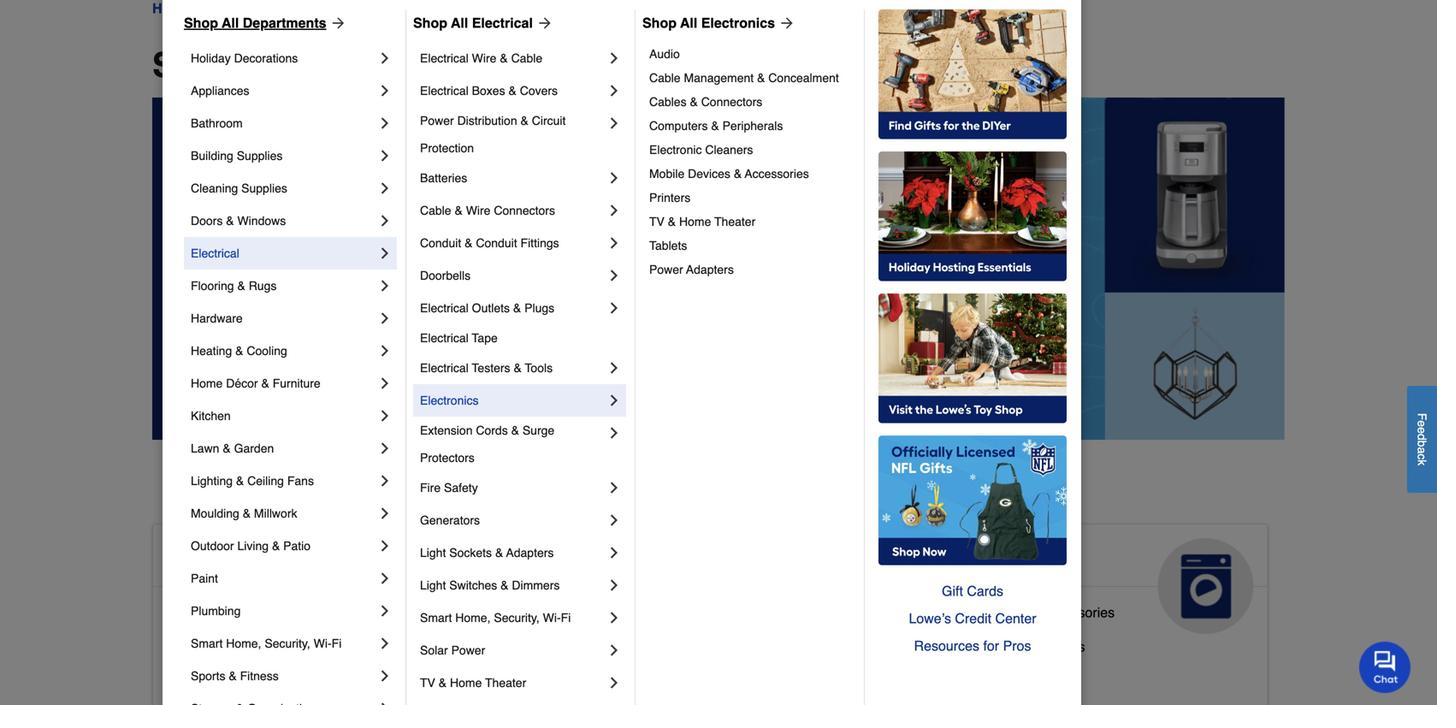 Task type: describe. For each thing, give the bounding box(es) containing it.
rugs
[[249, 279, 277, 293]]

tv & home theater for the topmost tv & home theater link
[[650, 215, 756, 228]]

generators link
[[420, 504, 606, 537]]

doorbells link
[[420, 259, 606, 292]]

conduit & conduit fittings link
[[420, 227, 606, 259]]

accessible home image
[[396, 538, 492, 634]]

chevron right image for light sockets & adapters "link"
[[606, 544, 623, 561]]

fans
[[287, 474, 314, 488]]

extension cords & surge protectors link
[[420, 417, 606, 472]]

animal & pet care link
[[534, 525, 887, 634]]

& right sockets
[[495, 546, 503, 560]]

accessible for accessible entry & home
[[167, 673, 232, 689]]

& down printers
[[668, 215, 676, 228]]

pet inside animal & pet care
[[659, 545, 696, 572]]

fi for chevron right image related to leftmost smart home, security, wi-fi link
[[332, 637, 342, 650]]

heating & cooling link
[[191, 335, 377, 367]]

chevron right image for sports & fitness
[[377, 667, 394, 685]]

chevron right image for building supplies
[[377, 147, 394, 164]]

electrical testers & tools
[[420, 361, 553, 375]]

arrow right image for shop all electrical
[[533, 15, 554, 32]]

lighting
[[191, 474, 233, 488]]

paint link
[[191, 562, 377, 595]]

extension
[[420, 424, 473, 437]]

chevron right image for cleaning supplies link at the left top of the page
[[377, 180, 394, 197]]

shop for shop all electrical
[[413, 15, 448, 31]]

chevron right image for leftmost smart home, security, wi-fi link
[[377, 635, 394, 652]]

& down cleaners
[[734, 167, 742, 181]]

& right entry
[[272, 673, 281, 689]]

electrical testers & tools link
[[420, 352, 606, 384]]

chevron right image for batteries
[[606, 169, 623, 187]]

chevron right image for generators link at the bottom left of the page
[[606, 512, 623, 529]]

care
[[548, 572, 601, 600]]

chevron right image for lighting & ceiling fans
[[377, 472, 394, 489]]

1 vertical spatial security,
[[265, 637, 310, 650]]

cable inside electrical wire & cable link
[[511, 51, 543, 65]]

0 vertical spatial adapters
[[686, 263, 734, 276]]

electrical boxes & covers link
[[420, 74, 606, 107]]

gift cards
[[942, 583, 1004, 599]]

1 vertical spatial furniture
[[678, 666, 733, 682]]

electrical wire & cable
[[420, 51, 543, 65]]

& down batteries
[[455, 204, 463, 217]]

& right cables
[[690, 95, 698, 109]]

home link
[[152, 0, 190, 19]]

paint
[[191, 572, 218, 585]]

cable management & concealment link
[[650, 66, 852, 90]]

& left pros
[[992, 639, 1001, 655]]

chevron right image for moulding & millwork
[[377, 505, 394, 522]]

all for electrical
[[451, 15, 468, 31]]

patio
[[283, 539, 311, 553]]

find gifts for the diyer. image
[[879, 9, 1067, 139]]

chevron right image for bathroom
[[377, 115, 394, 132]]

covers
[[520, 84, 558, 98]]

light for light switches & dimmers
[[420, 578, 446, 592]]

beds,
[[573, 666, 608, 682]]

0 vertical spatial tv & home theater link
[[650, 210, 852, 234]]

lawn & garden link
[[191, 432, 377, 465]]

appliance parts & accessories
[[929, 605, 1115, 620]]

f e e d b a c k button
[[1408, 386, 1438, 493]]

solar power
[[420, 644, 485, 657]]

tablets link
[[650, 234, 852, 258]]

chevron right image for "doorbells" link
[[606, 267, 623, 284]]

building supplies link
[[191, 139, 377, 172]]

1 conduit from the left
[[420, 236, 461, 250]]

distribution
[[457, 114, 517, 128]]

cleaning
[[191, 181, 238, 195]]

theater for the leftmost tv & home theater link
[[485, 676, 526, 690]]

electrical for electrical wire & cable
[[420, 51, 469, 65]]

chevron right image for hardware link
[[377, 310, 394, 327]]

cable & wire connectors link
[[420, 194, 606, 227]]

chevron right image for lawn & garden
[[377, 440, 394, 457]]

adapters inside "link"
[[506, 546, 554, 560]]

0 horizontal spatial smart
[[191, 637, 223, 650]]

mobile devices & accessories
[[650, 167, 809, 181]]

moulding
[[191, 507, 239, 520]]

devices
[[688, 167, 731, 181]]

flooring
[[191, 279, 234, 293]]

lawn & garden
[[191, 442, 274, 455]]

& left ceiling
[[236, 474, 244, 488]]

electrical for electrical boxes & covers
[[420, 84, 469, 98]]

0 horizontal spatial smart home, security, wi-fi link
[[191, 627, 377, 660]]

doors & windows
[[191, 214, 286, 228]]

entry
[[236, 673, 268, 689]]

departments for shop all departments
[[243, 15, 327, 31]]

power adapters link
[[650, 258, 852, 282]]

mobile devices & accessories link
[[650, 162, 852, 186]]

cleaning supplies
[[191, 181, 287, 195]]

building
[[191, 149, 233, 163]]

departments for shop all departments
[[299, 45, 509, 85]]

chat invite button image
[[1360, 641, 1412, 693]]

electrical link
[[191, 237, 377, 270]]

fire
[[420, 481, 441, 495]]

moulding & millwork link
[[191, 497, 377, 530]]

accessible bedroom link
[[167, 635, 292, 669]]

audio
[[650, 47, 680, 61]]

houses,
[[611, 666, 662, 682]]

electronics link
[[420, 384, 606, 417]]

cables & connectors link
[[650, 90, 852, 114]]

f
[[1416, 413, 1430, 420]]

& inside power distribution & circuit protection
[[521, 114, 529, 128]]

2 conduit from the left
[[476, 236, 517, 250]]

f e e d b a c k
[[1416, 413, 1430, 466]]

tv & home theater for the leftmost tv & home theater link
[[420, 676, 526, 690]]

resources for pros link
[[879, 632, 1067, 660]]

accessible home
[[167, 545, 365, 572]]

chevron right image for appliances
[[377, 82, 394, 99]]

light sockets & adapters link
[[420, 537, 606, 569]]

hardware
[[191, 311, 243, 325]]

& down audio link
[[757, 71, 765, 85]]

0 horizontal spatial tv & home theater link
[[420, 667, 606, 699]]

chevron right image for heating & cooling link
[[377, 342, 394, 359]]

1 horizontal spatial smart home, security, wi-fi link
[[420, 602, 606, 634]]

solar
[[420, 644, 448, 657]]

1 vertical spatial bathroom
[[236, 605, 295, 620]]

fittings
[[521, 236, 559, 250]]

1 vertical spatial electronics
[[420, 394, 479, 407]]

gift
[[942, 583, 963, 599]]

& right houses,
[[665, 666, 674, 682]]

switches
[[449, 578, 497, 592]]

accessible for accessible bathroom
[[167, 605, 232, 620]]

chevron right image for conduit & conduit fittings 'link'
[[606, 234, 623, 252]]

doors
[[191, 214, 223, 228]]

lowe's credit center
[[909, 611, 1037, 626]]

supplies for cleaning supplies
[[241, 181, 287, 195]]

wine
[[1005, 639, 1036, 655]]

light sockets & adapters
[[420, 546, 554, 560]]

computers & peripherals
[[650, 119, 783, 133]]

center
[[996, 611, 1037, 626]]

lighting & ceiling fans
[[191, 474, 314, 488]]

power for power adapters
[[650, 263, 683, 276]]

& down cables & connectors
[[711, 119, 719, 133]]

holiday hosting essentials. image
[[879, 151, 1067, 282]]

sports & fitness link
[[191, 660, 377, 692]]

all for electronics
[[680, 15, 698, 31]]

0 vertical spatial connectors
[[701, 95, 763, 109]]

accessible entry & home link
[[167, 669, 321, 703]]

chevron right image for electrical testers & tools
[[606, 359, 623, 377]]

beverage & wine chillers link
[[929, 635, 1085, 669]]

& left rugs at left top
[[237, 279, 245, 293]]

chevron right image for electrical
[[377, 245, 394, 262]]

electrical tape link
[[420, 324, 623, 352]]

cleaning supplies link
[[191, 172, 377, 205]]

1 vertical spatial appliances
[[929, 545, 1057, 572]]

pros
[[1003, 638, 1032, 654]]

0 horizontal spatial appliances link
[[191, 74, 377, 107]]

1 vertical spatial appliances link
[[916, 525, 1268, 634]]

accessories for appliance parts & accessories
[[1042, 605, 1115, 620]]



Task type: vqa. For each thing, say whether or not it's contained in the screenshot.
Electrical Testers & Tools's chevron right image
yes



Task type: locate. For each thing, give the bounding box(es) containing it.
3 accessible from the top
[[167, 639, 232, 655]]

cable down batteries
[[420, 204, 451, 217]]

windows
[[237, 214, 286, 228]]

kitchen link
[[191, 400, 377, 432]]

arrow right image
[[775, 15, 796, 32]]

0 horizontal spatial pet
[[548, 666, 569, 682]]

chevron right image for outdoor living & patio
[[377, 537, 394, 555]]

conduit
[[420, 236, 461, 250], [476, 236, 517, 250]]

supplies for livestock supplies
[[609, 632, 662, 648]]

tv down solar
[[420, 676, 435, 690]]

chevron right image for paint
[[377, 570, 394, 587]]

smart home, security, wi-fi up 'fitness'
[[191, 637, 342, 650]]

e up b
[[1416, 427, 1430, 434]]

light for light sockets & adapters
[[420, 546, 446, 560]]

theater
[[715, 215, 756, 228], [485, 676, 526, 690]]

theater down solar power link
[[485, 676, 526, 690]]

wi- up sports & fitness link
[[314, 637, 332, 650]]

1 vertical spatial pet
[[548, 666, 569, 682]]

ceiling
[[247, 474, 284, 488]]

smart up sports
[[191, 637, 223, 650]]

electrical down electrical tape
[[420, 361, 469, 375]]

shop all departments
[[184, 15, 327, 31]]

appliances down holiday
[[191, 84, 249, 98]]

adapters down tablets link
[[686, 263, 734, 276]]

1 horizontal spatial tv & home theater
[[650, 215, 756, 228]]

light left switches
[[420, 578, 446, 592]]

0 horizontal spatial electronics
[[420, 394, 479, 407]]

2 vertical spatial cable
[[420, 204, 451, 217]]

all for departments
[[222, 15, 239, 31]]

chevron right image for electronics
[[606, 392, 623, 409]]

fi for chevron right image related to the rightmost smart home, security, wi-fi link
[[561, 611, 571, 625]]

& left plugs
[[513, 301, 521, 315]]

0 horizontal spatial tv & home theater
[[420, 676, 526, 690]]

chevron right image for light switches & dimmers
[[606, 577, 623, 594]]

conduit down cable & wire connectors
[[476, 236, 517, 250]]

electrical down the doorbells
[[420, 301, 469, 315]]

1 e from the top
[[1416, 420, 1430, 427]]

electronics up audio link
[[701, 15, 775, 31]]

1 horizontal spatial fi
[[561, 611, 571, 625]]

1 horizontal spatial security,
[[494, 611, 540, 625]]

& left dimmers
[[501, 578, 509, 592]]

0 horizontal spatial appliances
[[191, 84, 249, 98]]

supplies up houses,
[[609, 632, 662, 648]]

electrical for electrical tape
[[420, 331, 469, 345]]

chevron right image for kitchen link
[[377, 407, 394, 424]]

1 horizontal spatial home,
[[455, 611, 491, 625]]

1 horizontal spatial theater
[[715, 215, 756, 228]]

chevron right image for power distribution & circuit protection
[[606, 115, 623, 132]]

& right animal
[[635, 545, 652, 572]]

cable
[[511, 51, 543, 65], [650, 71, 681, 85], [420, 204, 451, 217]]

departments up holiday decorations link
[[243, 15, 327, 31]]

doors & windows link
[[191, 205, 377, 237]]

shop all departments
[[152, 45, 509, 85]]

tv & home theater link
[[650, 210, 852, 234], [420, 667, 606, 699]]

2 horizontal spatial shop
[[643, 15, 677, 31]]

1 shop from the left
[[184, 15, 218, 31]]

all inside shop all electrical link
[[451, 15, 468, 31]]

animal & pet care image
[[777, 538, 873, 634]]

2 shop from the left
[[413, 15, 448, 31]]

1 horizontal spatial adapters
[[686, 263, 734, 276]]

1 light from the top
[[420, 546, 446, 560]]

1 horizontal spatial conduit
[[476, 236, 517, 250]]

0 vertical spatial power
[[420, 114, 454, 128]]

& left "millwork"
[[243, 507, 251, 520]]

supplies for building supplies
[[237, 149, 283, 163]]

security, down plumbing link
[[265, 637, 310, 650]]

visit the lowe's toy shop. image
[[879, 294, 1067, 424]]

cable inside cable & wire connectors link
[[420, 204, 451, 217]]

batteries link
[[420, 162, 606, 194]]

resources
[[914, 638, 980, 654]]

shop inside shop all departments link
[[184, 15, 218, 31]]

protectors
[[420, 451, 475, 465]]

protection
[[420, 141, 474, 155]]

1 vertical spatial fi
[[332, 637, 342, 650]]

power inside solar power link
[[451, 644, 485, 657]]

outdoor living & patio link
[[191, 530, 377, 562]]

living
[[237, 539, 269, 553]]

arrow right image up shop all departments
[[327, 15, 347, 32]]

1 vertical spatial smart
[[191, 637, 223, 650]]

arrow right image
[[327, 15, 347, 32], [533, 15, 554, 32]]

& right 'décor'
[[261, 377, 269, 390]]

1 vertical spatial tv & home theater link
[[420, 667, 606, 699]]

1 horizontal spatial smart home, security, wi-fi
[[420, 611, 571, 625]]

& down solar
[[439, 676, 447, 690]]

peripherals
[[723, 119, 783, 133]]

1 vertical spatial smart home, security, wi-fi
[[191, 637, 342, 650]]

furniture up kitchen link
[[273, 377, 321, 390]]

1 horizontal spatial appliances link
[[916, 525, 1268, 634]]

shop up holiday
[[184, 15, 218, 31]]

computers
[[650, 119, 708, 133]]

1 vertical spatial tv & home theater
[[420, 676, 526, 690]]

animal
[[548, 545, 628, 572]]

home, for the rightmost smart home, security, wi-fi link
[[455, 611, 491, 625]]

1 vertical spatial light
[[420, 578, 446, 592]]

& up electrical boxes & covers link
[[500, 51, 508, 65]]

heating
[[191, 344, 232, 358]]

& inside extension cords & surge protectors
[[511, 424, 519, 437]]

chevron right image for extension cords & surge protectors
[[606, 424, 623, 442]]

tv for the leftmost tv & home theater link
[[420, 676, 435, 690]]

wi- up livestock on the bottom
[[543, 611, 561, 625]]

theater up tablets link
[[715, 215, 756, 228]]

& left cooling
[[235, 344, 243, 358]]

fi up livestock on the bottom
[[561, 611, 571, 625]]

home, down "accessible bathroom" link
[[226, 637, 261, 650]]

0 horizontal spatial wi-
[[314, 637, 332, 650]]

all up electrical wire & cable
[[451, 15, 468, 31]]

home, down switches
[[455, 611, 491, 625]]

cable up covers
[[511, 51, 543, 65]]

cooling
[[247, 344, 287, 358]]

arrow right image for shop all departments
[[327, 15, 347, 32]]

shop for shop all electronics
[[643, 15, 677, 31]]

dimmers
[[512, 578, 560, 592]]

1 vertical spatial supplies
[[241, 181, 287, 195]]

1 vertical spatial home,
[[226, 637, 261, 650]]

a
[[1416, 447, 1430, 454]]

all up management
[[680, 15, 698, 31]]

all up holiday decorations
[[222, 15, 239, 31]]

hardware link
[[191, 302, 377, 335]]

0 vertical spatial home,
[[455, 611, 491, 625]]

officially licensed n f l gifts. shop now. image
[[879, 436, 1067, 566]]

cables & connectors
[[650, 95, 763, 109]]

credit
[[955, 611, 992, 626]]

outlets
[[472, 301, 510, 315]]

2 horizontal spatial cable
[[650, 71, 681, 85]]

electronic cleaners link
[[650, 138, 852, 162]]

power inside power adapters link
[[650, 263, 683, 276]]

tv & home theater down printers
[[650, 215, 756, 228]]

power for power distribution & circuit protection
[[420, 114, 454, 128]]

1 horizontal spatial cable
[[511, 51, 543, 65]]

0 vertical spatial cable
[[511, 51, 543, 65]]

cords
[[476, 424, 508, 437]]

0 vertical spatial pet
[[659, 545, 696, 572]]

accessible bathroom
[[167, 605, 295, 620]]

1 horizontal spatial tv
[[650, 215, 665, 228]]

0 vertical spatial appliances
[[191, 84, 249, 98]]

supplies
[[237, 149, 283, 163], [241, 181, 287, 195], [609, 632, 662, 648]]

tools
[[525, 361, 553, 375]]

2 vertical spatial power
[[451, 644, 485, 657]]

0 vertical spatial bathroom
[[191, 116, 243, 130]]

plumbing link
[[191, 595, 377, 627]]

doorbells
[[420, 269, 471, 282]]

0 horizontal spatial arrow right image
[[327, 15, 347, 32]]

bathroom up bedroom
[[236, 605, 295, 620]]

light down the generators
[[420, 546, 446, 560]]

tv & home theater down solar power
[[420, 676, 526, 690]]

smart home, security, wi-fi link down 'light switches & dimmers'
[[420, 602, 606, 634]]

& right parts
[[1029, 605, 1038, 620]]

electrical inside "link"
[[420, 331, 469, 345]]

fire safety link
[[420, 472, 606, 504]]

appliance parts & accessories link
[[929, 601, 1115, 635]]

bathroom inside 'link'
[[191, 116, 243, 130]]

appliances up cards
[[929, 545, 1057, 572]]

0 vertical spatial departments
[[243, 15, 327, 31]]

accessories for mobile devices & accessories
[[745, 167, 809, 181]]

livestock supplies link
[[548, 628, 662, 662]]

electrical for electrical testers & tools
[[420, 361, 469, 375]]

chevron right image
[[377, 82, 394, 99], [606, 82, 623, 99], [377, 115, 394, 132], [606, 115, 623, 132], [377, 147, 394, 164], [606, 169, 623, 187], [606, 202, 623, 219], [377, 212, 394, 229], [377, 245, 394, 262], [606, 359, 623, 377], [377, 375, 394, 392], [606, 392, 623, 409], [606, 424, 623, 442], [377, 440, 394, 457], [377, 472, 394, 489], [606, 479, 623, 496], [377, 505, 394, 522], [377, 537, 394, 555], [377, 570, 394, 587], [606, 577, 623, 594], [606, 642, 623, 659], [377, 667, 394, 685], [606, 674, 623, 691]]

all inside the shop all electronics link
[[680, 15, 698, 31]]

home, for leftmost smart home, security, wi-fi link
[[226, 637, 261, 650]]

cable & wire connectors
[[420, 204, 555, 217]]

printers
[[650, 191, 691, 205]]

0 vertical spatial fi
[[561, 611, 571, 625]]

lighting & ceiling fans link
[[191, 465, 377, 497]]

0 horizontal spatial conduit
[[420, 236, 461, 250]]

cleaners
[[705, 143, 753, 157]]

livestock supplies
[[548, 632, 662, 648]]

chevron right image for plumbing link
[[377, 602, 394, 620]]

accessible for accessible home
[[167, 545, 292, 572]]

décor
[[226, 377, 258, 390]]

concealment
[[769, 71, 839, 85]]

0 vertical spatial furniture
[[273, 377, 321, 390]]

accessories up printers link
[[745, 167, 809, 181]]

0 horizontal spatial theater
[[485, 676, 526, 690]]

& right the cords
[[511, 424, 519, 437]]

conduit & conduit fittings
[[420, 236, 559, 250]]

0 horizontal spatial connectors
[[494, 204, 555, 217]]

garden
[[234, 442, 274, 455]]

electrical left tape
[[420, 331, 469, 345]]

accessible for accessible bedroom
[[167, 639, 232, 655]]

plumbing
[[191, 604, 241, 618]]

0 vertical spatial wi-
[[543, 611, 561, 625]]

computers & peripherals link
[[650, 114, 852, 138]]

smart home, security, wi-fi link up 'fitness'
[[191, 627, 377, 660]]

sports
[[191, 669, 225, 683]]

chevron right image for the rightmost smart home, security, wi-fi link
[[606, 609, 623, 626]]

electrical up flooring
[[191, 246, 239, 260]]

arrow right image inside shop all electrical link
[[533, 15, 554, 32]]

arrow right image inside shop all departments link
[[327, 15, 347, 32]]

1 horizontal spatial pet
[[659, 545, 696, 572]]

cables
[[650, 95, 687, 109]]

pet beds, houses, & furniture
[[548, 666, 733, 682]]

mobile
[[650, 167, 685, 181]]

chevron right image for solar power
[[606, 642, 623, 659]]

connectors down cable management & concealment
[[701, 95, 763, 109]]

0 vertical spatial smart
[[420, 611, 452, 625]]

e up d
[[1416, 420, 1430, 427]]

cable for cable & wire connectors
[[420, 204, 451, 217]]

0 vertical spatial supplies
[[237, 149, 283, 163]]

power down tablets
[[650, 263, 683, 276]]

chevron right image for home décor & furniture
[[377, 375, 394, 392]]

0 vertical spatial smart home, security, wi-fi
[[420, 611, 571, 625]]

1 vertical spatial wire
[[466, 204, 491, 217]]

wi-
[[543, 611, 561, 625], [314, 637, 332, 650]]

arrow right image up electrical wire & cable link
[[533, 15, 554, 32]]

chevron right image for electrical boxes & covers
[[606, 82, 623, 99]]

0 vertical spatial appliances link
[[191, 74, 377, 107]]

plugs
[[525, 301, 555, 315]]

appliances
[[191, 84, 249, 98], [929, 545, 1057, 572]]

chevron right image for tv & home theater
[[606, 674, 623, 691]]

lawn
[[191, 442, 219, 455]]

all down shop all departments link
[[247, 45, 290, 85]]

1 vertical spatial departments
[[299, 45, 509, 85]]

smart home, security, wi-fi down 'light switches & dimmers'
[[420, 611, 571, 625]]

chevron right image for holiday decorations link
[[377, 50, 394, 67]]

tv & home theater link down solar power
[[420, 667, 606, 699]]

resources for pros
[[914, 638, 1032, 654]]

& left circuit
[[521, 114, 529, 128]]

chevron right image for fire safety
[[606, 479, 623, 496]]

1 vertical spatial power
[[650, 263, 683, 276]]

furniture
[[273, 377, 321, 390], [678, 666, 733, 682]]

power inside power distribution & circuit protection
[[420, 114, 454, 128]]

0 horizontal spatial accessories
[[745, 167, 809, 181]]

1 vertical spatial cable
[[650, 71, 681, 85]]

shop up electrical wire & cable
[[413, 15, 448, 31]]

sockets
[[449, 546, 492, 560]]

& right doors on the left top
[[226, 214, 234, 228]]

supplies up windows
[[241, 181, 287, 195]]

shop inside shop all electrical link
[[413, 15, 448, 31]]

c
[[1416, 454, 1430, 460]]

fi up sports & fitness link
[[332, 637, 342, 650]]

1 horizontal spatial shop
[[413, 15, 448, 31]]

cable inside cable management & concealment link
[[650, 71, 681, 85]]

pet
[[659, 545, 696, 572], [548, 666, 569, 682]]

supplies up "cleaning supplies"
[[237, 149, 283, 163]]

pet beds, houses, & furniture link
[[548, 662, 733, 697]]

1 vertical spatial tv
[[420, 676, 435, 690]]

shop up audio
[[643, 15, 677, 31]]

chillers
[[1040, 639, 1085, 655]]

connectors down "batteries" 'link'
[[494, 204, 555, 217]]

fire safety
[[420, 481, 478, 495]]

2 vertical spatial supplies
[[609, 632, 662, 648]]

furniture right houses,
[[678, 666, 733, 682]]

chevron right image for doors & windows
[[377, 212, 394, 229]]

1 horizontal spatial arrow right image
[[533, 15, 554, 32]]

1 vertical spatial theater
[[485, 676, 526, 690]]

cable for cable management & concealment
[[650, 71, 681, 85]]

0 horizontal spatial fi
[[332, 637, 342, 650]]

1 vertical spatial accessories
[[1042, 605, 1115, 620]]

bathroom up building
[[191, 116, 243, 130]]

2 light from the top
[[420, 578, 446, 592]]

power distribution & circuit protection link
[[420, 107, 606, 162]]

0 horizontal spatial tv
[[420, 676, 435, 690]]

0 horizontal spatial smart home, security, wi-fi
[[191, 637, 342, 650]]

1 vertical spatial connectors
[[494, 204, 555, 217]]

2 arrow right image from the left
[[533, 15, 554, 32]]

beverage
[[929, 639, 988, 655]]

wire up the conduit & conduit fittings
[[466, 204, 491, 217]]

electrical up electrical wire & cable link
[[472, 15, 533, 31]]

theater for the topmost tv & home theater link
[[715, 215, 756, 228]]

shop all departments link
[[184, 13, 347, 33]]

tape
[[472, 331, 498, 345]]

parts
[[993, 605, 1025, 620]]

1 horizontal spatial connectors
[[701, 95, 763, 109]]

electrical outlets & plugs
[[420, 301, 555, 315]]

light switches & dimmers
[[420, 578, 560, 592]]

testers
[[472, 361, 510, 375]]

enjoy savings year-round. no matter what you're shopping for, find what you need at a great price. image
[[152, 98, 1285, 440]]

1 horizontal spatial appliances
[[929, 545, 1057, 572]]

1 vertical spatial wi-
[[314, 637, 332, 650]]

3 shop from the left
[[643, 15, 677, 31]]

0 horizontal spatial adapters
[[506, 546, 554, 560]]

departments down shop all electrical
[[299, 45, 509, 85]]

& right "lawn"
[[223, 442, 231, 455]]

0 vertical spatial security,
[[494, 611, 540, 625]]

boxes
[[472, 84, 505, 98]]

tv & home theater link up power adapters link
[[650, 210, 852, 234]]

appliances image
[[1158, 538, 1254, 634]]

tv up tablets
[[650, 215, 665, 228]]

tv for the topmost tv & home theater link
[[650, 215, 665, 228]]

wire up boxes
[[472, 51, 497, 65]]

electrical for electrical outlets & plugs
[[420, 301, 469, 315]]

chevron right image for cable & wire connectors
[[606, 202, 623, 219]]

chevron right image for the electrical outlets & plugs link
[[606, 300, 623, 317]]

0 vertical spatial tv & home theater
[[650, 215, 756, 228]]

1 horizontal spatial electronics
[[701, 15, 775, 31]]

1 vertical spatial adapters
[[506, 546, 554, 560]]

moulding & millwork
[[191, 507, 297, 520]]

chevron right image
[[377, 50, 394, 67], [606, 50, 623, 67], [377, 180, 394, 197], [606, 234, 623, 252], [606, 267, 623, 284], [377, 277, 394, 294], [606, 300, 623, 317], [377, 310, 394, 327], [377, 342, 394, 359], [377, 407, 394, 424], [606, 512, 623, 529], [606, 544, 623, 561], [377, 602, 394, 620], [606, 609, 623, 626], [377, 635, 394, 652], [377, 700, 394, 705]]

d
[[1416, 434, 1430, 440]]

adapters up dimmers
[[506, 546, 554, 560]]

conduit up the doorbells
[[420, 236, 461, 250]]

0 vertical spatial electronics
[[701, 15, 775, 31]]

& right boxes
[[509, 84, 517, 98]]

1 horizontal spatial wi-
[[543, 611, 561, 625]]

0 vertical spatial wire
[[472, 51, 497, 65]]

0 vertical spatial accessories
[[745, 167, 809, 181]]

batteries
[[420, 171, 467, 185]]

2 e from the top
[[1416, 427, 1430, 434]]

k
[[1416, 460, 1430, 466]]

accessories up chillers
[[1042, 605, 1115, 620]]

smart home, security, wi-fi link
[[420, 602, 606, 634], [191, 627, 377, 660]]

0 horizontal spatial shop
[[184, 15, 218, 31]]

1 horizontal spatial smart
[[420, 611, 452, 625]]

appliances link up chillers
[[916, 525, 1268, 634]]

1 horizontal spatial tv & home theater link
[[650, 210, 852, 234]]

& left the patio
[[272, 539, 280, 553]]

all inside shop all departments link
[[222, 15, 239, 31]]

shop for shop all departments
[[184, 15, 218, 31]]

shop all electronics link
[[643, 13, 796, 33]]

& down cable & wire connectors
[[465, 236, 473, 250]]

electronics up extension
[[420, 394, 479, 407]]

0 horizontal spatial security,
[[265, 637, 310, 650]]

holiday
[[191, 51, 231, 65]]

security, down light switches & dimmers link
[[494, 611, 540, 625]]

1 arrow right image from the left
[[327, 15, 347, 32]]

& left tools
[[514, 361, 522, 375]]

chevron right image for the flooring & rugs link
[[377, 277, 394, 294]]

outdoor
[[191, 539, 234, 553]]

1 horizontal spatial accessories
[[1042, 605, 1115, 620]]

millwork
[[254, 507, 297, 520]]

1 horizontal spatial furniture
[[678, 666, 733, 682]]

electrical
[[472, 15, 533, 31], [420, 51, 469, 65], [420, 84, 469, 98], [191, 246, 239, 260], [420, 301, 469, 315], [420, 331, 469, 345], [420, 361, 469, 375]]

outdoor living & patio
[[191, 539, 311, 553]]

appliances link down decorations in the top left of the page
[[191, 74, 377, 107]]

light inside "link"
[[420, 546, 446, 560]]

fitness
[[240, 669, 279, 683]]

electrical left boxes
[[420, 84, 469, 98]]

2 accessible from the top
[[167, 605, 232, 620]]

& inside animal & pet care
[[635, 545, 652, 572]]

chevron right image for electrical wire & cable link
[[606, 50, 623, 67]]

0 vertical spatial light
[[420, 546, 446, 560]]

0 horizontal spatial home,
[[226, 637, 261, 650]]

electrical down shop all electrical
[[420, 51, 469, 65]]

4 accessible from the top
[[167, 673, 232, 689]]

power right solar
[[451, 644, 485, 657]]

1 accessible from the top
[[167, 545, 292, 572]]

extension cords & surge protectors
[[420, 424, 558, 465]]

0 vertical spatial theater
[[715, 215, 756, 228]]

0 horizontal spatial cable
[[420, 204, 451, 217]]

0 horizontal spatial furniture
[[273, 377, 321, 390]]

& down accessible bedroom link
[[229, 669, 237, 683]]



